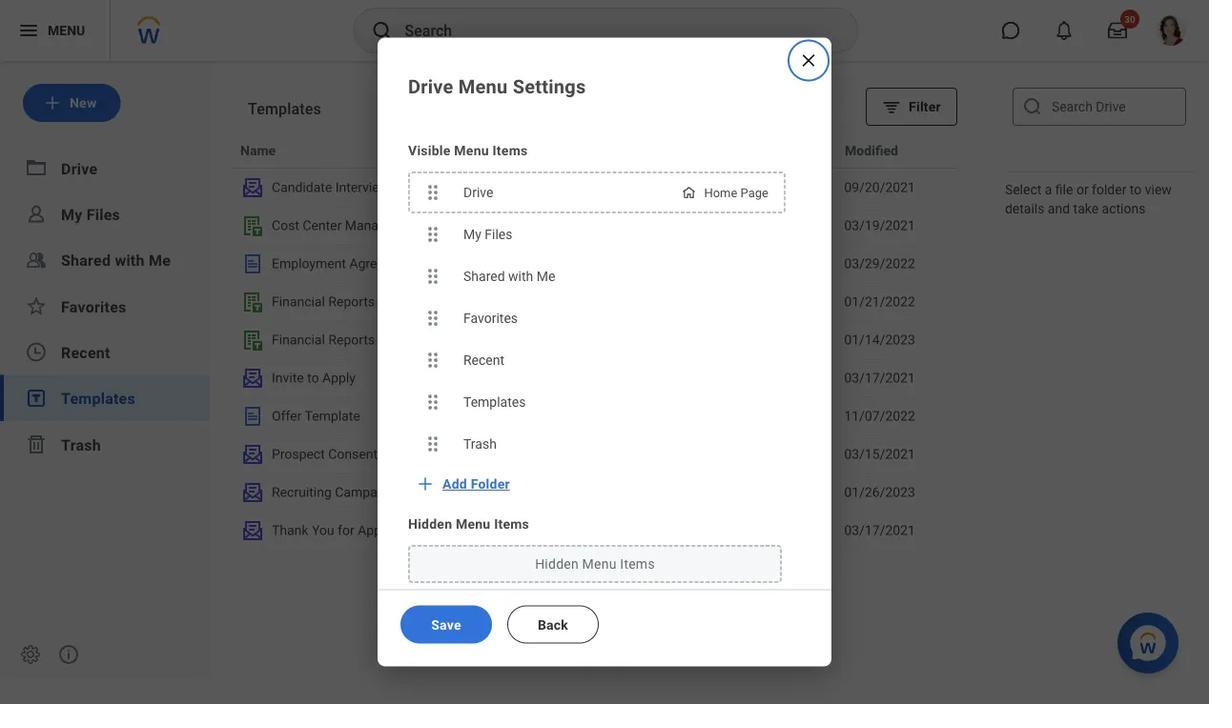 Task type: describe. For each thing, give the bounding box(es) containing it.
cell for cost center manager reports
[[528, 208, 682, 244]]

star image
[[25, 295, 48, 318]]

1 horizontal spatial my files button
[[410, 215, 784, 253]]

and
[[1048, 201, 1070, 216]]

menu up back button
[[582, 556, 617, 572]]

info image
[[57, 644, 80, 667]]

consent
[[328, 447, 378, 463]]

files inside my files button
[[485, 226, 513, 242]]

candidate interview reminder link
[[241, 176, 520, 199]]

doc
[[418, 256, 441, 272]]

interview
[[335, 180, 389, 196]]

invite
[[272, 371, 304, 386]]

thank you for applying link
[[241, 520, 520, 543]]

candidate
[[272, 180, 332, 196]]

notification template image for invite
[[241, 367, 264, 390]]

x image
[[799, 51, 818, 70]]

center
[[303, 218, 342, 234]]

draggable vertical image for trash
[[422, 433, 444, 455]]

thank you for applying
[[272, 523, 409, 539]]

to inside 'grid'
[[307, 371, 319, 386]]

applying
[[358, 523, 409, 539]]

back button
[[507, 606, 599, 644]]

workbook template image for financial
[[241, 329, 264, 352]]

visible menu items
[[408, 142, 528, 158]]

cell for prospect consent collection
[[682, 437, 837, 473]]

cost
[[272, 218, 299, 234]]

settings
[[513, 76, 586, 98]]

candidate interview reminder
[[272, 180, 449, 196]]

notifications large image
[[1055, 21, 1074, 40]]

drive menu settings
[[408, 76, 586, 98]]

1 vertical spatial hidden
[[535, 556, 579, 572]]

clock image
[[25, 341, 48, 364]]

financial for financial reports
[[272, 294, 325, 310]]

1 horizontal spatial templates button
[[410, 383, 784, 421]]

cost center manager reports link
[[241, 215, 520, 237]]

you
[[312, 523, 334, 539]]

menu for visible
[[454, 142, 489, 158]]

0 horizontal spatial trash button
[[61, 436, 101, 454]]

items for hidden
[[494, 516, 529, 532]]

0 horizontal spatial shared with me
[[61, 252, 171, 270]]

actions
[[1102, 201, 1146, 216]]

0 horizontal spatial my
[[61, 206, 83, 224]]

invite to apply link
[[241, 367, 520, 390]]

recruiting
[[272, 485, 332, 501]]

add folder button
[[408, 465, 521, 503]]

trash inside button
[[464, 436, 497, 452]]

shared inside button
[[464, 268, 505, 284]]

workbook template image for financial reports - december 2022
[[241, 329, 264, 352]]

drive button
[[61, 160, 98, 178]]

search image
[[371, 19, 393, 42]]

0 horizontal spatial hidden
[[408, 516, 452, 532]]

recruiting campaign
[[272, 485, 395, 501]]

invite to apply
[[272, 371, 356, 386]]

11/07/2022
[[844, 409, 915, 424]]

2 people link
[[690, 177, 829, 198]]

user image
[[25, 203, 48, 226]]

offer template link
[[241, 405, 520, 428]]

draggable vertical image for templates
[[422, 391, 444, 413]]

trash image
[[25, 433, 48, 456]]

0 horizontal spatial favorites button
[[61, 298, 126, 316]]

draggable vertical image for my files
[[422, 223, 444, 246]]

offer
[[272, 409, 302, 424]]

row containing candidate interview reminder
[[233, 169, 958, 207]]

row containing employment agreement doc
[[233, 245, 958, 283]]

0 horizontal spatial with
[[115, 252, 145, 270]]

search image
[[1021, 95, 1044, 118]]

cell for financial reports
[[682, 284, 837, 320]]

menu for drive
[[459, 76, 508, 98]]

reports for financial reports - december 2022
[[328, 332, 375, 348]]

people
[[701, 180, 741, 196]]

0 horizontal spatial my files
[[61, 206, 120, 224]]

save
[[431, 617, 461, 633]]

menu for hidden
[[456, 516, 491, 532]]

drive menu settings dialog
[[378, 38, 832, 667]]

0 horizontal spatial shared
[[61, 252, 111, 270]]

01/26/2023
[[844, 485, 915, 501]]

2 trash from the left
[[61, 436, 101, 454]]

template
[[305, 409, 360, 424]]

me inside cell
[[535, 256, 554, 272]]

financial reports
[[272, 294, 375, 310]]

employment
[[272, 256, 346, 272]]

financial reports - december 2022
[[272, 332, 479, 348]]

notification template image for candidate
[[241, 176, 264, 199]]

cell for financial reports - december 2022
[[682, 322, 837, 359]]

recruiting campaign link
[[241, 482, 520, 505]]

folder open image
[[25, 157, 48, 179]]

notification template image for invite to apply
[[241, 367, 264, 390]]

row containing invite to apply
[[233, 360, 958, 398]]

agreement
[[349, 256, 415, 272]]

0 horizontal spatial templates button
[[61, 390, 135, 408]]

templates inside button
[[464, 394, 526, 410]]

visible
[[408, 142, 451, 158]]

2 03/17/2021 from the top
[[844, 523, 915, 539]]

recent inside button
[[464, 352, 505, 368]]

notification template image for recruiting campaign
[[241, 482, 264, 505]]

hidden menu items hidden menu items
[[408, 516, 655, 572]]

my inside button
[[464, 226, 481, 242]]

modified
[[845, 143, 898, 158]]

shared with me image
[[25, 249, 48, 272]]

03/19/2021
[[844, 218, 915, 234]]

03/29/2022
[[844, 256, 915, 272]]

0 vertical spatial files
[[87, 206, 120, 224]]



Task type: locate. For each thing, give the bounding box(es) containing it.
draggable vertical image down december
[[422, 349, 444, 371]]

hidden down plus icon
[[408, 516, 452, 532]]

to up actions
[[1130, 182, 1142, 197]]

drive up visible
[[408, 76, 454, 98]]

draggable vertical image for recent
[[422, 349, 444, 371]]

inbox large image
[[1108, 21, 1127, 40]]

1 horizontal spatial favorites
[[464, 310, 518, 326]]

1 financial from the top
[[272, 294, 325, 310]]

11 row from the top
[[233, 512, 958, 550]]

1 vertical spatial drive
[[61, 160, 98, 178]]

draggable vertical image inside recent button
[[422, 349, 444, 371]]

0 horizontal spatial my files button
[[61, 206, 120, 224]]

03/17/2021 up 11/07/2022
[[844, 371, 915, 386]]

grid
[[233, 131, 958, 677]]

5 row from the top
[[233, 283, 958, 321]]

files down visible menu items
[[485, 226, 513, 242]]

1 horizontal spatial recent button
[[410, 341, 784, 379]]

draggable vertical image right agreement
[[422, 265, 444, 288]]

0 vertical spatial my
[[61, 206, 83, 224]]

workbook template image for financial reports
[[241, 291, 264, 314]]

notification template image
[[241, 176, 264, 199], [241, 176, 264, 199], [241, 367, 264, 390], [241, 443, 264, 466]]

3 draggable vertical image from the top
[[422, 265, 444, 288]]

1 trash from the left
[[464, 436, 497, 452]]

notification template image for prospect consent collection
[[241, 443, 264, 466]]

document template image
[[241, 253, 264, 276], [241, 253, 264, 276], [241, 405, 264, 428]]

trash right 'trash' image
[[61, 436, 101, 454]]

10 row from the top
[[233, 474, 958, 512]]

row containing financial reports - december 2022
[[233, 321, 958, 360]]

trash up the add folder
[[464, 436, 497, 452]]

09/20/2021
[[844, 180, 915, 196]]

cell for thank you for applying
[[528, 513, 682, 549]]

recent button inside drive menu settings dialog
[[410, 341, 784, 379]]

draggable vertical image
[[422, 181, 444, 204], [422, 223, 444, 246], [422, 265, 444, 288], [422, 391, 444, 413], [422, 433, 444, 455]]

for
[[338, 523, 354, 539]]

1 horizontal spatial trash
[[464, 436, 497, 452]]

reports
[[401, 218, 447, 234], [328, 294, 375, 310], [328, 332, 375, 348]]

hidden
[[408, 516, 452, 532], [535, 556, 579, 572]]

1 horizontal spatial drive
[[408, 76, 454, 98]]

employment agreement doc
[[272, 256, 441, 272]]

0 horizontal spatial templates
[[61, 390, 135, 408]]

1 vertical spatial my files
[[464, 226, 513, 242]]

recent button
[[410, 341, 784, 379], [61, 344, 110, 362]]

to
[[1130, 182, 1142, 197], [307, 371, 319, 386]]

0 horizontal spatial trash
[[61, 436, 101, 454]]

page
[[741, 185, 769, 199]]

notification template image for thank you for applying
[[241, 520, 264, 543]]

1 horizontal spatial files
[[485, 226, 513, 242]]

0 vertical spatial drive
[[408, 76, 454, 98]]

thank
[[272, 523, 309, 539]]

prospect
[[272, 447, 325, 463]]

1 row from the top
[[233, 131, 958, 169]]

draggable vertical image inside trash button
[[422, 433, 444, 455]]

recent right clock image
[[61, 344, 110, 362]]

1 horizontal spatial recent
[[464, 352, 505, 368]]

a
[[1045, 182, 1052, 197]]

4 draggable vertical image from the top
[[422, 391, 444, 413]]

document template image for employment
[[241, 253, 264, 276]]

details
[[1005, 201, 1045, 216]]

row
[[233, 131, 958, 169], [233, 169, 958, 207], [233, 207, 958, 245], [233, 245, 958, 283], [233, 283, 958, 321], [233, 321, 958, 360], [233, 360, 958, 398], [233, 398, 958, 436], [233, 436, 958, 474], [233, 474, 958, 512], [233, 512, 958, 550]]

favorites button right star icon
[[61, 298, 126, 316]]

folder
[[471, 476, 510, 492]]

3 row from the top
[[233, 207, 958, 245]]

home
[[704, 185, 738, 199]]

0 vertical spatial my files
[[61, 206, 120, 224]]

row containing recruiting campaign
[[233, 474, 958, 512]]

profile logan mcneil element
[[1144, 10, 1198, 52]]

templates inside item list region
[[248, 100, 321, 118]]

item list region
[[210, 61, 980, 678]]

0 vertical spatial reports
[[401, 218, 447, 234]]

reports for financial reports
[[328, 294, 375, 310]]

row containing cost center manager reports
[[233, 207, 958, 245]]

1 draggable vertical image from the top
[[422, 181, 444, 204]]

1 horizontal spatial to
[[1130, 182, 1142, 197]]

items
[[493, 142, 528, 158], [494, 516, 529, 532], [620, 556, 655, 572]]

hidden up back button
[[535, 556, 579, 572]]

draggable vertical image up december
[[422, 307, 444, 330]]

1 vertical spatial financial
[[272, 332, 325, 348]]

menu
[[459, 76, 508, 98], [454, 142, 489, 158], [456, 516, 491, 532], [582, 556, 617, 572]]

0 vertical spatial to
[[1130, 182, 1142, 197]]

recent down the 2022
[[464, 352, 505, 368]]

1 vertical spatial reports
[[328, 294, 375, 310]]

notification template image
[[241, 367, 264, 390], [241, 443, 264, 466], [241, 482, 264, 505], [241, 482, 264, 505], [241, 520, 264, 543], [241, 520, 264, 543]]

draggable vertical image up collection
[[422, 391, 444, 413]]

8 row from the top
[[233, 398, 958, 436]]

drive down visible menu items
[[464, 184, 493, 200]]

01/21/2022
[[844, 294, 915, 310]]

my files
[[61, 206, 120, 224], [464, 226, 513, 242]]

grid inside item list region
[[233, 131, 958, 677]]

1 horizontal spatial templates
[[248, 100, 321, 118]]

workbook template image for cost
[[241, 215, 264, 237]]

financial reports - december 2022 link
[[241, 329, 520, 352]]

workbook template image
[[241, 291, 264, 314], [241, 291, 264, 314], [241, 329, 264, 352]]

1 horizontal spatial trash button
[[410, 425, 784, 463]]

1 horizontal spatial with
[[508, 268, 533, 284]]

cell for recruiting campaign
[[682, 475, 837, 511]]

my files inside button
[[464, 226, 513, 242]]

favorites
[[61, 298, 126, 316], [464, 310, 518, 326]]

cell for invite to apply
[[682, 361, 837, 397]]

back
[[538, 617, 569, 633]]

shared with me inside the shared with me button
[[464, 268, 555, 284]]

add folder
[[443, 476, 510, 492]]

items for visible
[[493, 142, 528, 158]]

with inside button
[[508, 268, 533, 284]]

file
[[1056, 182, 1073, 197]]

shared
[[61, 252, 111, 270], [464, 268, 505, 284]]

reports down reminder
[[401, 218, 447, 234]]

draggable vertical image for favorites
[[422, 307, 444, 330]]

draggable vertical image for drive
[[422, 181, 444, 204]]

grid containing name
[[233, 131, 958, 677]]

1 03/17/2021 from the top
[[844, 371, 915, 386]]

financial reports link
[[241, 291, 520, 314]]

2 draggable vertical image from the top
[[422, 223, 444, 246]]

shared with me button
[[61, 252, 171, 270], [410, 257, 784, 295]]

shared with me right shared with me icon
[[61, 252, 171, 270]]

templates button
[[410, 383, 784, 421], [61, 390, 135, 408]]

1 vertical spatial to
[[307, 371, 319, 386]]

reports down the 'employment agreement doc'
[[328, 294, 375, 310]]

cell for candidate interview reminder
[[528, 170, 682, 206]]

0 horizontal spatial files
[[87, 206, 120, 224]]

2
[[690, 180, 697, 196]]

2 vertical spatial reports
[[328, 332, 375, 348]]

with
[[115, 252, 145, 270], [508, 268, 533, 284]]

apply
[[322, 371, 356, 386]]

offer template
[[272, 409, 360, 424]]

2 people
[[690, 180, 741, 196]]

0 vertical spatial items
[[493, 142, 528, 158]]

december
[[385, 332, 446, 348]]

document template image for offer
[[241, 405, 264, 428]]

my files down "drive" button
[[61, 206, 120, 224]]

favorites up the 2022
[[464, 310, 518, 326]]

1 horizontal spatial my files
[[464, 226, 513, 242]]

cost center manager reports
[[272, 218, 447, 234]]

document template image
[[241, 405, 264, 428]]

gear image
[[19, 644, 42, 667]]

prospect consent collection
[[272, 447, 440, 463]]

0 horizontal spatial recent button
[[61, 344, 110, 362]]

row containing thank you for applying
[[233, 512, 958, 550]]

1 vertical spatial files
[[485, 226, 513, 242]]

2 vertical spatial items
[[620, 556, 655, 572]]

files down "drive" button
[[87, 206, 120, 224]]

1 vertical spatial draggable vertical image
[[422, 349, 444, 371]]

home page
[[704, 185, 769, 199]]

files
[[87, 206, 120, 224], [485, 226, 513, 242]]

recent
[[61, 344, 110, 362], [464, 352, 505, 368]]

plus image
[[416, 474, 435, 494]]

drive
[[408, 76, 454, 98], [61, 160, 98, 178], [464, 184, 493, 200]]

save button
[[401, 606, 492, 644]]

2022
[[449, 332, 479, 348]]

favorites button down me cell
[[410, 299, 784, 337]]

7 row from the top
[[233, 360, 958, 398]]

my files button
[[61, 206, 120, 224], [410, 215, 784, 253]]

draggable vertical image inside my files button
[[422, 223, 444, 246]]

workday assistant region
[[1118, 606, 1186, 674]]

my down visible menu items
[[464, 226, 481, 242]]

1 horizontal spatial shared with me
[[464, 268, 555, 284]]

1 horizontal spatial shared with me button
[[410, 257, 784, 295]]

1 horizontal spatial hidden
[[535, 556, 579, 572]]

draggable vertical image for shared with me
[[422, 265, 444, 288]]

draggable vertical image
[[422, 307, 444, 330], [422, 349, 444, 371]]

1 vertical spatial my
[[464, 226, 481, 242]]

drive right 'folder open' icon
[[61, 160, 98, 178]]

2 horizontal spatial drive
[[464, 184, 493, 200]]

draggable vertical image up doc on the left
[[422, 223, 444, 246]]

manager
[[345, 218, 398, 234]]

9 row from the top
[[233, 436, 958, 474]]

-
[[378, 332, 382, 348]]

0 horizontal spatial favorites
[[61, 298, 126, 316]]

0 vertical spatial 03/17/2021
[[844, 371, 915, 386]]

financial
[[272, 294, 325, 310], [272, 332, 325, 348]]

cell
[[528, 170, 682, 206], [528, 208, 682, 244], [682, 246, 837, 282], [682, 284, 837, 320], [682, 322, 837, 359], [682, 361, 837, 397], [682, 399, 837, 435], [682, 437, 837, 473], [682, 475, 837, 511], [528, 513, 682, 549], [682, 513, 837, 549]]

1 draggable vertical image from the top
[[422, 307, 444, 330]]

notification template image for prospect
[[241, 443, 264, 466]]

draggable vertical image inside favorites button
[[422, 307, 444, 330]]

view
[[1145, 182, 1172, 197]]

name
[[240, 143, 276, 158]]

me cell
[[528, 246, 682, 282]]

row containing prospect consent collection
[[233, 436, 958, 474]]

select
[[1005, 182, 1042, 197]]

menu down the add folder
[[456, 516, 491, 532]]

0 horizontal spatial recent
[[61, 344, 110, 362]]

with right shared with me icon
[[115, 252, 145, 270]]

campaign
[[335, 485, 395, 501]]

add
[[443, 476, 467, 492]]

row containing financial reports
[[233, 283, 958, 321]]

with right doc on the left
[[508, 268, 533, 284]]

03/17/2021 down 01/26/2023
[[844, 523, 915, 539]]

trash button
[[410, 425, 784, 463], [61, 436, 101, 454]]

shared with me
[[61, 252, 171, 270], [464, 268, 555, 284]]

2 draggable vertical image from the top
[[422, 349, 444, 371]]

row containing offer template
[[233, 398, 958, 436]]

my
[[61, 206, 83, 224], [464, 226, 481, 242]]

financial up invite at the left of page
[[272, 332, 325, 348]]

menu up visible menu items
[[459, 76, 508, 98]]

my files down visible menu items
[[464, 226, 513, 242]]

1 horizontal spatial my
[[464, 226, 481, 242]]

shared with me up the 2022
[[464, 268, 555, 284]]

me inside button
[[537, 268, 555, 284]]

favorites right star icon
[[61, 298, 126, 316]]

2 financial from the top
[[272, 332, 325, 348]]

0 horizontal spatial to
[[307, 371, 319, 386]]

03/17/2021
[[844, 371, 915, 386], [844, 523, 915, 539]]

2 horizontal spatial templates
[[464, 394, 526, 410]]

select a file or folder to view details and take actions
[[1005, 182, 1172, 216]]

draggable vertical image down visible
[[422, 181, 444, 204]]

prospect consent collection link
[[241, 443, 520, 466]]

reminder
[[393, 180, 449, 196]]

my right user icon
[[61, 206, 83, 224]]

row containing name
[[233, 131, 958, 169]]

shared right shared with me icon
[[61, 252, 111, 270]]

03/15/2021
[[844, 447, 915, 463]]

0 vertical spatial hidden
[[408, 516, 452, 532]]

0 vertical spatial draggable vertical image
[[422, 307, 444, 330]]

employment agreement doc link
[[241, 253, 520, 276]]

5 draggable vertical image from the top
[[422, 433, 444, 455]]

or
[[1077, 182, 1089, 197]]

1 vertical spatial 03/17/2021
[[844, 523, 915, 539]]

favorites inside drive menu settings dialog
[[464, 310, 518, 326]]

0 horizontal spatial shared with me button
[[61, 252, 171, 270]]

cell for offer template
[[682, 399, 837, 435]]

1 horizontal spatial shared
[[464, 268, 505, 284]]

collection
[[381, 447, 440, 463]]

0 horizontal spatial drive
[[61, 160, 98, 178]]

financial for financial reports - december 2022
[[272, 332, 325, 348]]

folder
[[1092, 182, 1127, 197]]

to right invite at the left of page
[[307, 371, 319, 386]]

2 row from the top
[[233, 169, 958, 207]]

menu right visible
[[454, 142, 489, 158]]

1 vertical spatial items
[[494, 516, 529, 532]]

home image
[[681, 185, 697, 200]]

to inside the select a file or folder to view details and take actions
[[1130, 182, 1142, 197]]

0 vertical spatial financial
[[272, 294, 325, 310]]

4 row from the top
[[233, 245, 958, 283]]

1 horizontal spatial favorites button
[[410, 299, 784, 337]]

financial down employment
[[272, 294, 325, 310]]

take
[[1073, 201, 1099, 216]]

shared right doc on the left
[[464, 268, 505, 284]]

search drive field
[[1013, 88, 1186, 126]]

draggable vertical image up plus icon
[[422, 433, 444, 455]]

01/14/2023
[[844, 332, 915, 348]]

workbook template image
[[241, 215, 264, 237], [241, 215, 264, 237], [241, 329, 264, 352]]

6 row from the top
[[233, 321, 958, 360]]

2 vertical spatial drive
[[464, 184, 493, 200]]

me
[[149, 252, 171, 270], [535, 256, 554, 272], [537, 268, 555, 284]]

reports left the -
[[328, 332, 375, 348]]



Task type: vqa. For each thing, say whether or not it's contained in the screenshot.


